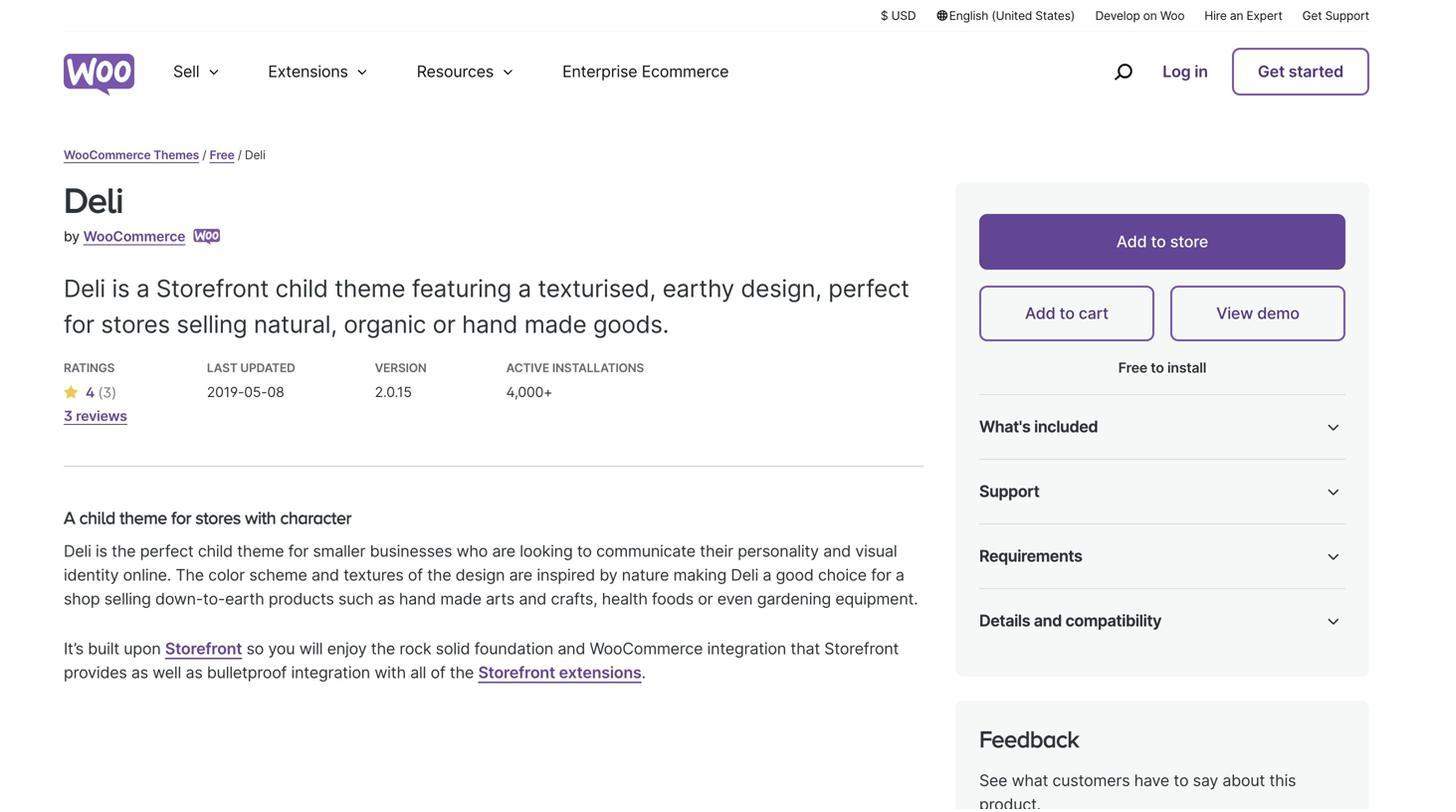 Task type: vqa. For each thing, say whether or not it's contained in the screenshot.
a in the the Deli is a Storefront child theme so requires Storefront also be installed on your site.
yes



Task type: describe. For each thing, give the bounding box(es) containing it.
who
[[457, 542, 488, 561]]

of inside so you will enjoy the rock solid foundation and woocommerce integration that storefront provides as well as bulletproof integration with all of the
[[431, 663, 445, 682]]

perfect inside deli is a storefront child theme featuring a texturised, earthy design, perfect for stores selling natural, organic or hand made goods.
[[829, 274, 909, 303]]

0 vertical spatial 3
[[103, 384, 112, 401]]

the up online.
[[112, 542, 136, 561]]

making
[[673, 566, 727, 585]]

3 reviews link
[[64, 406, 127, 426]]

deli up even
[[731, 566, 759, 585]]

a right featuring
[[518, 274, 531, 303]]

4
[[86, 384, 95, 401]]

or inside deli is a storefront child theme featuring a texturised, earthy design, perfect for stores selling natural, organic or hand made goods.
[[433, 310, 456, 339]]

choice
[[818, 566, 867, 585]]

active
[[506, 361, 550, 375]]

see for see what customers have to say about this product.
[[979, 771, 1008, 790]]

rock
[[399, 639, 431, 659]]

earth
[[225, 589, 264, 609]]

site.
[[1235, 603, 1262, 620]]

for up scheme
[[288, 542, 309, 561]]

0 horizontal spatial as
[[131, 663, 148, 682]]

natural,
[[254, 310, 337, 339]]

add to store link
[[979, 214, 1346, 270]]

0 vertical spatial are
[[492, 542, 516, 561]]

a down woocommerce link
[[136, 274, 150, 303]]

extensions
[[559, 663, 642, 682]]

1 vertical spatial support
[[979, 482, 1040, 501]]

the
[[176, 566, 204, 585]]

for up the
[[171, 508, 191, 528]]

1 vertical spatial 08
[[1179, 698, 1196, 715]]

woocommerce link
[[83, 228, 185, 245]]

chevron up image for support
[[1322, 480, 1346, 504]]

theme for texturised,
[[335, 274, 405, 303]]

hand inside deli is a storefront child theme featuring a texturised, earthy design, perfect for stores selling natural, organic or hand made goods.
[[462, 310, 518, 339]]

solid
[[436, 639, 470, 659]]

add for add to cart
[[1025, 304, 1056, 323]]

english (united states) button
[[936, 7, 1076, 24]]

last updated 2019-05-08
[[207, 361, 295, 401]]

installed
[[1126, 603, 1180, 620]]

deli for deli
[[64, 180, 123, 220]]

earthy
[[663, 274, 735, 303]]

the down the businesses
[[427, 566, 451, 585]]

storefront inside deli is a storefront child theme featuring a texturised, earthy design, perfect for stores selling natural, organic or hand made goods.
[[156, 274, 269, 303]]

log in
[[1163, 62, 1208, 81]]

nature
[[622, 566, 669, 585]]

chevron up image for requirements
[[1322, 545, 1346, 569]]

developed by woocommerce image
[[193, 229, 220, 245]]

deli for deli is a storefront child theme featuring a texturised, earthy design, perfect for stores selling natural, organic or hand made goods.
[[64, 274, 105, 303]]

texturised,
[[538, 274, 656, 303]]

version 2.0.15
[[375, 361, 427, 401]]

breadcrumb element
[[64, 146, 1370, 164]]

usd
[[891, 8, 916, 23]]

1 horizontal spatial support
[[1325, 8, 1370, 23]]

woocommerce image
[[64, 54, 134, 96]]

add for add to store
[[1117, 232, 1147, 251]]

view demo
[[1217, 304, 1300, 323]]

color
[[208, 566, 245, 585]]

view
[[1217, 304, 1253, 323]]

countries
[[979, 790, 1044, 807]]

character
[[280, 508, 352, 528]]

last update
[[979, 698, 1057, 715]]

requirements
[[979, 547, 1083, 566]]

search image
[[1107, 56, 1139, 88]]

so you will enjoy the rock solid foundation and woocommerce integration that storefront provides as well as bulletproof integration with all of the
[[64, 639, 899, 682]]

hand inside "deli is the perfect child theme for smaller businesses who are looking to communicate their personality and visual identity online. the color scheme and textures of the design are inspired by nature making deli a good choice for a shop selling down-to-earth products such as hand made arts and crafts, health foods or even gardening equipment."
[[399, 589, 436, 609]]

hire an expert link
[[1205, 7, 1283, 24]]

1 horizontal spatial stores
[[195, 508, 241, 528]]

equipment.
[[836, 589, 918, 609]]

add to cart link
[[979, 286, 1155, 342]]

store
[[1170, 232, 1208, 251]]

to-
[[203, 589, 225, 609]]

you
[[268, 639, 295, 659]]

support
[[1104, 475, 1154, 492]]

demo
[[1257, 304, 1300, 323]]

1 horizontal spatial 2.0.15
[[1119, 662, 1156, 679]]

selling inside deli is a storefront child theme featuring a texturised, earthy design, perfect for stores selling natural, organic or hand made goods.
[[177, 310, 247, 339]]

4,000+
[[506, 384, 553, 401]]

0 horizontal spatial integration
[[291, 663, 370, 682]]

resources
[[417, 62, 494, 81]]

started
[[1289, 62, 1344, 81]]

develop on woo
[[1096, 8, 1185, 23]]

reviews
[[76, 408, 127, 425]]

details
[[979, 611, 1030, 631]]

smaller
[[313, 542, 366, 561]]

and up choice at the bottom of the page
[[823, 542, 851, 561]]

/
[[202, 148, 206, 162]]

child inside "deli is the perfect child theme for smaller businesses who are looking to communicate their personality and visual identity online. the color scheme and textures of the design are inspired by nature making deli a good choice for a shop selling down-to-earth products such as hand made arts and crafts, health foods or even gardening equipment."
[[198, 542, 233, 561]]

all
[[410, 663, 426, 682]]

what's
[[979, 417, 1031, 437]]

communicate
[[596, 542, 696, 561]]

stores inside deli is a storefront child theme featuring a texturised, earthy design, perfect for stores selling natural, organic or hand made goods.
[[101, 310, 170, 339]]

provides
[[64, 663, 127, 682]]

view demo button
[[1171, 286, 1346, 342]]

develop on woo link
[[1096, 7, 1185, 24]]

selling inside "deli is the perfect child theme for smaller businesses who are looking to communicate their personality and visual identity online. the color scheme and textures of the design are inspired by nature making deli a good choice for a shop selling down-to-earth products such as hand made arts and crafts, health foods or even gardening equipment."
[[104, 589, 151, 609]]

1 vertical spatial woocommerce
[[83, 228, 185, 245]]

theme for businesses
[[237, 542, 284, 561]]

woocommerce themes / free / deli
[[64, 148, 265, 162]]

1 horizontal spatial 2019-
[[1119, 698, 1156, 715]]

free updates free customer support
[[1007, 453, 1154, 492]]

organic
[[344, 310, 426, 339]]

get support link
[[1303, 7, 1370, 24]]

what
[[1012, 771, 1048, 790]]

down-
[[155, 589, 203, 609]]

$ usd button
[[881, 7, 916, 24]]

gardening
[[757, 589, 831, 609]]

built
[[88, 639, 119, 659]]

see what customers have to say about this product.
[[979, 771, 1296, 809]]

by inside "deli is the perfect child theme for smaller businesses who are looking to communicate their personality and visual identity online. the color scheme and textures of the design are inspired by nature making deli a good choice for a shop selling down-to-earth products such as hand made arts and crafts, health foods or even gardening equipment."
[[600, 566, 618, 585]]

crafts,
[[551, 589, 598, 609]]

to for cart
[[1060, 304, 1075, 323]]

by woocommerce
[[64, 228, 185, 245]]

woocommerce themes link
[[64, 148, 199, 162]]

enterprise
[[562, 62, 637, 81]]

4 ( 3 )
[[86, 384, 116, 401]]

1 horizontal spatial as
[[186, 663, 203, 682]]

active installations 4,000+
[[506, 361, 644, 401]]

log in link
[[1155, 50, 1216, 94]]

woocommerce inside breadcrumb element
[[64, 148, 151, 162]]

policy
[[1060, 587, 1099, 604]]

say
[[1193, 771, 1218, 790]]

a up "equipment."
[[896, 566, 905, 585]]

3 reviews
[[64, 408, 127, 425]]

included
[[1034, 417, 1098, 437]]

upon
[[124, 639, 161, 659]]

it's
[[64, 639, 84, 659]]

deli for deli is a storefront child theme so requires storefront also be installed on your site.
[[1007, 582, 1031, 599]]

or inside "deli is the perfect child theme for smaller businesses who are looking to communicate their personality and visual identity online. the color scheme and textures of the design are inspired by nature making deli a good choice for a shop selling down-to-earth products such as hand made arts and crafts, health foods or even gardening equipment."
[[698, 589, 713, 609]]

hire
[[1205, 8, 1227, 23]]

to for install
[[1151, 359, 1164, 376]]

update
[[1011, 698, 1057, 715]]

looking
[[520, 542, 573, 561]]

deli is a storefront child theme featuring a texturised, earthy design, perfect for stores selling natural, organic or hand made goods.
[[64, 274, 909, 339]]

0 vertical spatial with
[[245, 508, 276, 528]]

their
[[700, 542, 733, 561]]



Task type: locate. For each thing, give the bounding box(es) containing it.
1 horizontal spatial 3
[[103, 384, 112, 401]]

1 horizontal spatial 08
[[1179, 698, 1196, 715]]

theme up organic
[[335, 274, 405, 303]]

version for version history
[[1208, 698, 1258, 715]]

well
[[153, 663, 181, 682]]

product.
[[979, 795, 1041, 809]]

woocommerce up "."
[[590, 639, 703, 659]]

resources button
[[393, 32, 539, 111]]

2.0.15 down organic
[[375, 384, 412, 401]]

0 vertical spatial so
[[1208, 582, 1223, 599]]

sell button
[[149, 32, 244, 111]]

2 vertical spatial child
[[1129, 582, 1160, 599]]

child up the installed
[[1129, 582, 1160, 599]]

1 vertical spatial with
[[375, 663, 406, 682]]

1 vertical spatial 2019-
[[1119, 698, 1156, 715]]

get inside 'link'
[[1258, 62, 1285, 81]]

is down requirements
[[1035, 582, 1045, 599]]

1 vertical spatial 05-
[[1156, 698, 1179, 715]]

get
[[1303, 8, 1322, 23], [1258, 62, 1285, 81]]

free right /
[[210, 148, 234, 162]]

1 horizontal spatial so
[[1208, 582, 1223, 599]]

deli inside deli is a storefront child theme so requires storefront also be installed on your site.
[[1007, 582, 1031, 599]]

storefront
[[156, 274, 269, 303], [1061, 582, 1126, 599], [1007, 603, 1072, 620], [165, 639, 242, 659], [824, 639, 899, 659], [478, 663, 555, 682]]

hand down featuring
[[462, 310, 518, 339]]

last up category
[[979, 698, 1008, 715]]

2019-05-08
[[1119, 698, 1196, 715]]

get support
[[1303, 8, 1370, 23]]

0 horizontal spatial made
[[440, 589, 482, 609]]

compatibility
[[1066, 611, 1162, 631]]

made down design
[[440, 589, 482, 609]]

see inside the see what customers have to say about this product.
[[979, 771, 1008, 790]]

chevron up image
[[1322, 415, 1346, 439], [1322, 480, 1346, 504], [1322, 545, 1346, 569]]

0 vertical spatial on
[[1143, 8, 1157, 23]]

08 down updated
[[267, 384, 284, 401]]

version left history
[[1208, 698, 1258, 715]]

0 vertical spatial chevron up image
[[1322, 415, 1346, 439]]

to for store
[[1151, 232, 1166, 251]]

stores up 'color'
[[195, 508, 241, 528]]

a down personality on the bottom of page
[[763, 566, 772, 585]]

1 horizontal spatial on
[[1183, 603, 1199, 620]]

a child theme for stores with character
[[64, 508, 352, 528]]

is inside "deli is the perfect child theme for smaller businesses who are looking to communicate their personality and visual identity online. the color scheme and textures of the design are inspired by nature making deli a good choice for a shop selling down-to-earth products such as hand made arts and crafts, health foods or even gardening equipment."
[[96, 542, 107, 561]]

add left the store
[[1117, 232, 1147, 251]]

0 horizontal spatial stores
[[101, 310, 170, 339]]

deli
[[64, 180, 123, 220], [64, 274, 105, 303], [64, 542, 91, 561], [731, 566, 759, 585], [1007, 582, 1031, 599]]

woocommerce left themes
[[64, 148, 151, 162]]

0 horizontal spatial with
[[245, 508, 276, 528]]

0 horizontal spatial perfect
[[140, 542, 194, 561]]

woocommerce inside so you will enjoy the rock solid foundation and woocommerce integration that storefront provides as well as bulletproof integration with all of the
[[590, 639, 703, 659]]

1 chevron up image from the top
[[1322, 415, 1346, 439]]

it's built upon storefront
[[64, 639, 242, 659]]

1 vertical spatial on
[[1183, 603, 1199, 620]]

0 vertical spatial child
[[275, 274, 328, 303]]

get right expert
[[1303, 8, 1322, 23]]

privacy
[[1008, 587, 1056, 604]]

theme inside deli is a storefront child theme so requires storefront also be installed on your site.
[[1163, 582, 1204, 599]]

be
[[1106, 603, 1122, 620]]

deli is the perfect child theme for smaller businesses who are looking to communicate their personality and visual identity online. the color scheme and textures of the design are inspired by nature making deli a good choice for a shop selling down-to-earth products such as hand made arts and crafts, health foods or even gardening equipment.
[[64, 542, 918, 609]]

2.0.15 up 2019-05-08
[[1119, 662, 1156, 679]]

free to install
[[1119, 359, 1207, 376]]

woocommerce left developed by woocommerce 'icon' at the left top of the page
[[83, 228, 185, 245]]

0 horizontal spatial is
[[96, 542, 107, 561]]

1 vertical spatial is
[[96, 542, 107, 561]]

a left policy
[[1049, 582, 1057, 599]]

last
[[207, 361, 237, 375], [979, 698, 1008, 715]]

storefront link
[[165, 639, 242, 659]]

service navigation menu element
[[1071, 39, 1370, 104]]

1 vertical spatial stores
[[195, 508, 241, 528]]

version history link
[[1208, 698, 1307, 715]]

to left cart
[[1060, 304, 1075, 323]]

with inside so you will enjoy the rock solid foundation and woocommerce integration that storefront provides as well as bulletproof integration with all of the
[[375, 663, 406, 682]]

0 horizontal spatial of
[[408, 566, 423, 585]]

on inside deli is a storefront child theme so requires storefront also be installed on your site.
[[1183, 603, 1199, 620]]

theme up the installed
[[1163, 582, 1204, 599]]

is up identity
[[96, 542, 107, 561]]

or down featuring
[[433, 310, 456, 339]]

support up started
[[1325, 8, 1370, 23]]

0 horizontal spatial 08
[[267, 384, 284, 401]]

0 vertical spatial is
[[112, 274, 130, 303]]

on left woo
[[1143, 8, 1157, 23]]

0 vertical spatial selling
[[177, 310, 247, 339]]

1 horizontal spatial 05-
[[1156, 698, 1179, 715]]

a
[[136, 274, 150, 303], [518, 274, 531, 303], [763, 566, 772, 585], [896, 566, 905, 585], [1049, 582, 1057, 599]]

child inside deli is a storefront child theme featuring a texturised, earthy design, perfect for stores selling natural, organic or hand made goods.
[[275, 274, 328, 303]]

child for deli
[[275, 274, 328, 303]]

woo
[[1160, 8, 1185, 23]]

2 horizontal spatial child
[[1129, 582, 1160, 599]]

is for deli
[[112, 274, 130, 303]]

0 vertical spatial see
[[979, 587, 1004, 604]]

will
[[299, 639, 323, 659]]

2 see from the top
[[979, 771, 1008, 790]]

or down making
[[698, 589, 713, 609]]

integration
[[707, 639, 786, 659], [291, 663, 370, 682]]

and right arts
[[519, 589, 547, 609]]

a child
[[64, 508, 115, 528]]

see up countries
[[979, 771, 1008, 790]]

of right all
[[431, 663, 445, 682]]

with left all
[[375, 663, 406, 682]]

1 horizontal spatial integration
[[707, 639, 786, 659]]

0 horizontal spatial support
[[979, 482, 1040, 501]]

0 vertical spatial 2019-
[[207, 384, 244, 401]]

free left customer
[[1007, 475, 1036, 492]]

free inside breadcrumb element
[[210, 148, 234, 162]]

and inside so you will enjoy the rock solid foundation and woocommerce integration that storefront provides as well as bulletproof integration with all of the
[[558, 639, 585, 659]]

to left the store
[[1151, 232, 1166, 251]]

08
[[267, 384, 284, 401], [1179, 698, 1196, 715]]

perfect up online.
[[140, 542, 194, 561]]

0 horizontal spatial version
[[375, 361, 427, 375]]

your
[[1203, 603, 1231, 620]]

see for see privacy policy
[[979, 587, 1004, 604]]

1 vertical spatial are
[[509, 566, 533, 585]]

1 vertical spatial version
[[979, 662, 1030, 679]]

last for last update
[[979, 698, 1008, 715]]

such
[[338, 589, 374, 609]]

get started
[[1258, 62, 1344, 81]]

0 vertical spatial made
[[524, 310, 587, 339]]

businesses
[[370, 542, 452, 561]]

get for get started
[[1258, 62, 1285, 81]]

integration down 'enjoy' on the left
[[291, 663, 370, 682]]

0 vertical spatial stores
[[101, 310, 170, 339]]

2 chevron up image from the top
[[1322, 480, 1346, 504]]

have
[[1134, 771, 1170, 790]]

1 horizontal spatial selling
[[177, 310, 247, 339]]

0 horizontal spatial or
[[433, 310, 456, 339]]

to up inspired in the bottom of the page
[[577, 542, 592, 561]]

chevron up image for what's included
[[1322, 415, 1346, 439]]

$ usd
[[881, 8, 916, 23]]

version up last update
[[979, 662, 1030, 679]]

version for version 2.0.15
[[375, 361, 427, 375]]

1 horizontal spatial child
[[275, 274, 328, 303]]

design,
[[741, 274, 822, 303]]

and down smaller
[[312, 566, 339, 585]]

1 vertical spatial see
[[979, 771, 1008, 790]]

to
[[1151, 232, 1166, 251], [1060, 304, 1075, 323], [1151, 359, 1164, 376], [577, 542, 592, 561], [1174, 771, 1189, 790]]

2 vertical spatial is
[[1035, 582, 1045, 599]]

perfect inside "deli is the perfect child theme for smaller businesses who are looking to communicate their personality and visual identity online. the color scheme and textures of the design are inspired by nature making deli a good choice for a shop selling down-to-earth products such as hand made arts and crafts, health foods or even gardening equipment."
[[140, 542, 194, 561]]

so inside so you will enjoy the rock solid foundation and woocommerce integration that storefront provides as well as bulletproof integration with all of the
[[246, 639, 264, 659]]

made inside deli is a storefront child theme featuring a texturised, earthy design, perfect for stores selling natural, organic or hand made goods.
[[524, 310, 587, 339]]

2.0.15 inside version 2.0.15
[[375, 384, 412, 401]]

and up storefront extensions .
[[558, 639, 585, 659]]

support down updates
[[979, 482, 1040, 501]]

chevron up image
[[1322, 609, 1346, 633]]

05- down updated
[[244, 384, 267, 401]]

0 horizontal spatial 2019-
[[207, 384, 244, 401]]

0 horizontal spatial hand
[[399, 589, 436, 609]]

or
[[433, 310, 456, 339], [698, 589, 713, 609]]

0 vertical spatial integration
[[707, 639, 786, 659]]

as down textures
[[378, 589, 395, 609]]

to inside "deli is the perfect child theme for smaller businesses who are looking to communicate their personality and visual identity online. the color scheme and textures of the design are inspired by nature making deli a good choice for a shop selling down-to-earth products such as hand made arts and crafts, health foods or even gardening equipment."
[[577, 542, 592, 561]]

0 horizontal spatial by
[[64, 228, 80, 245]]

by up health on the bottom left of page
[[600, 566, 618, 585]]

1 horizontal spatial with
[[375, 663, 406, 682]]

last for last updated 2019-05-08
[[207, 361, 237, 375]]

of down the businesses
[[408, 566, 423, 585]]

free
[[210, 148, 234, 162], [1119, 359, 1148, 376], [1007, 453, 1036, 470], [1007, 475, 1036, 492]]

1 horizontal spatial of
[[431, 663, 445, 682]]

05- inside last updated 2019-05-08
[[244, 384, 267, 401]]

is inside deli is a storefront child theme so requires storefront also be installed on your site.
[[1035, 582, 1045, 599]]

get for get support
[[1303, 8, 1322, 23]]

child up 'color'
[[198, 542, 233, 561]]

add left cart
[[1025, 304, 1056, 323]]

1 horizontal spatial or
[[698, 589, 713, 609]]

0 vertical spatial support
[[1325, 8, 1370, 23]]

and
[[823, 542, 851, 561], [312, 566, 339, 585], [519, 589, 547, 609], [1034, 611, 1062, 631], [558, 639, 585, 659]]

as down the upon
[[131, 663, 148, 682]]

0 vertical spatial woocommerce
[[64, 148, 151, 162]]

of inside "deli is the perfect child theme for smaller businesses who are looking to communicate their personality and visual identity online. the color scheme and textures of the design are inspired by nature making deli a good choice for a shop selling down-to-earth products such as hand made arts and crafts, health foods or even gardening equipment."
[[408, 566, 423, 585]]

to inside the see what customers have to say about this product.
[[1174, 771, 1189, 790]]

perfect
[[829, 274, 909, 303], [140, 542, 194, 561]]

child inside deli is a storefront child theme so requires storefront also be installed on your site.
[[1129, 582, 1160, 599]]

0 vertical spatial 08
[[267, 384, 284, 401]]

selling up last updated 2019-05-08
[[177, 310, 247, 339]]

0 vertical spatial last
[[207, 361, 237, 375]]

woocommerce
[[64, 148, 151, 162], [83, 228, 185, 245], [590, 639, 703, 659]]

0 horizontal spatial 2.0.15
[[375, 384, 412, 401]]

hand down the businesses
[[399, 589, 436, 609]]

add to store
[[1117, 232, 1208, 251]]

1 vertical spatial of
[[431, 663, 445, 682]]

theme for storefront
[[1163, 582, 1204, 599]]

perfect right design,
[[829, 274, 909, 303]]

free down 'what's'
[[1007, 453, 1036, 470]]

last left updated
[[207, 361, 237, 375]]

selling
[[177, 310, 247, 339], [104, 589, 151, 609]]

3 chevron up image from the top
[[1322, 545, 1346, 569]]

0 vertical spatial by
[[64, 228, 80, 245]]

a inside deli is a storefront child theme so requires storefront also be installed on your site.
[[1049, 582, 1057, 599]]

2019- down updated
[[207, 384, 244, 401]]

0 vertical spatial version
[[375, 361, 427, 375]]

0 vertical spatial of
[[408, 566, 423, 585]]

bulletproof
[[207, 663, 287, 682]]

extensions button
[[244, 32, 393, 111]]

theme up scheme
[[237, 542, 284, 561]]

customers
[[1053, 771, 1130, 790]]

theme inside deli is a storefront child theme featuring a texturised, earthy design, perfect for stores selling natural, organic or hand made goods.
[[335, 274, 405, 303]]

05- up the have
[[1156, 698, 1179, 715]]

1 vertical spatial by
[[600, 566, 618, 585]]

2 vertical spatial woocommerce
[[590, 639, 703, 659]]

1 vertical spatial or
[[698, 589, 713, 609]]

as down storefront link
[[186, 663, 203, 682]]

1 vertical spatial get
[[1258, 62, 1285, 81]]

last inside last updated 2019-05-08
[[207, 361, 237, 375]]

an
[[1230, 8, 1244, 23]]

version for version
[[979, 662, 1030, 679]]

(united
[[992, 8, 1032, 23]]

online.
[[123, 566, 171, 585]]

deli up by woocommerce at the left of page
[[64, 180, 123, 220]]

ecommerce
[[642, 62, 729, 81]]

made up active
[[524, 310, 587, 339]]

for
[[64, 310, 94, 339], [171, 508, 191, 528], [288, 542, 309, 561], [871, 566, 891, 585]]

see up details
[[979, 587, 1004, 604]]

health
[[602, 589, 648, 609]]

1 vertical spatial perfect
[[140, 542, 194, 561]]

is down by woocommerce at the left of page
[[112, 274, 130, 303]]

deli up identity
[[64, 542, 91, 561]]

1 vertical spatial 3
[[64, 408, 73, 425]]

enterprise ecommerce link
[[539, 32, 753, 111]]

2 vertical spatial chevron up image
[[1322, 545, 1346, 569]]

0 horizontal spatial so
[[246, 639, 264, 659]]

deli up details
[[1007, 582, 1031, 599]]

free link
[[210, 148, 234, 162]]

theme inside "deli is the perfect child theme for smaller businesses who are looking to communicate their personality and visual identity online. the color scheme and textures of the design are inspired by nature making deli a good choice for a shop selling down-to-earth products such as hand made arts and crafts, health foods or even gardening equipment."
[[237, 542, 284, 561]]

english
[[949, 8, 989, 23]]

1 vertical spatial 2.0.15
[[1119, 662, 1156, 679]]

1 see from the top
[[979, 587, 1004, 604]]

with left character
[[245, 508, 276, 528]]

foods
[[652, 589, 694, 609]]

2019- inside last updated 2019-05-08
[[207, 384, 244, 401]]

child for requirements
[[1129, 582, 1160, 599]]

selling down online.
[[104, 589, 151, 609]]

0 vertical spatial hand
[[462, 310, 518, 339]]

is for requirements
[[1035, 582, 1045, 599]]

1 horizontal spatial version
[[979, 662, 1030, 679]]

are up arts
[[509, 566, 533, 585]]

0 horizontal spatial 05-
[[244, 384, 267, 401]]

1 vertical spatial integration
[[291, 663, 370, 682]]

08 inside last updated 2019-05-08
[[267, 384, 284, 401]]

category
[[979, 735, 1041, 751]]

1 vertical spatial made
[[440, 589, 482, 609]]

storefront inside so you will enjoy the rock solid foundation and woocommerce integration that storefront provides as well as bulletproof integration with all of the
[[824, 639, 899, 659]]

get left started
[[1258, 62, 1285, 81]]

and down the see privacy policy link
[[1034, 611, 1062, 631]]

made inside "deli is the perfect child theme for smaller businesses who are looking to communicate their personality and visual identity online. the color scheme and textures of the design are inspired by nature making deli a good choice for a shop selling down-to-earth products such as hand made arts and crafts, health foods or even gardening equipment."
[[440, 589, 482, 609]]

3 left reviews
[[64, 408, 73, 425]]

version down organic
[[375, 361, 427, 375]]

hire an expert
[[1205, 8, 1283, 23]]

.
[[642, 663, 646, 682]]

1 vertical spatial last
[[979, 698, 1008, 715]]

is inside deli is a storefront child theme featuring a texturised, earthy design, perfect for stores selling natural, organic or hand made goods.
[[112, 274, 130, 303]]

on left your
[[1183, 603, 1199, 620]]

integration down even
[[707, 639, 786, 659]]

deli inside deli is a storefront child theme featuring a texturised, earthy design, perfect for stores selling natural, organic or hand made goods.
[[64, 274, 105, 303]]

develop
[[1096, 8, 1140, 23]]

1 vertical spatial hand
[[399, 589, 436, 609]]

are right who
[[492, 542, 516, 561]]

1 horizontal spatial is
[[112, 274, 130, 303]]

0 horizontal spatial add
[[1025, 304, 1056, 323]]

child up natural,
[[275, 274, 328, 303]]

0 vertical spatial or
[[433, 310, 456, 339]]

deli down by woocommerce at the left of page
[[64, 274, 105, 303]]

for inside deli is a storefront child theme featuring a texturised, earthy design, perfect for stores selling natural, organic or hand made goods.
[[64, 310, 94, 339]]

1 vertical spatial so
[[246, 639, 264, 659]]

0 horizontal spatial last
[[207, 361, 237, 375]]

cart
[[1079, 304, 1109, 323]]

0 vertical spatial perfect
[[829, 274, 909, 303]]

stores up the ratings
[[101, 310, 170, 339]]

details and compatibility
[[979, 611, 1162, 631]]

1 vertical spatial child
[[198, 542, 233, 561]]

free left install
[[1119, 359, 1148, 376]]

theme right a child at the bottom left of the page
[[120, 508, 167, 528]]

1 horizontal spatial perfect
[[829, 274, 909, 303]]

2019-
[[207, 384, 244, 401], [1119, 698, 1156, 715]]

the left rock
[[371, 639, 395, 659]]

so up your
[[1208, 582, 1223, 599]]

see privacy policy
[[979, 587, 1099, 604]]

even
[[717, 589, 753, 609]]

0 vertical spatial 05-
[[244, 384, 267, 401]]

log
[[1163, 62, 1191, 81]]

for up "equipment."
[[871, 566, 891, 585]]

deli for deli is the perfect child theme for smaller businesses who are looking to communicate their personality and visual identity online. the color scheme and textures of the design are inspired by nature making deli a good choice for a shop selling down-to-earth products such as hand made arts and crafts, health foods or even gardening equipment.
[[64, 542, 91, 561]]

for up the ratings
[[64, 310, 94, 339]]

1 horizontal spatial last
[[979, 698, 1008, 715]]

by left woocommerce link
[[64, 228, 80, 245]]

1 horizontal spatial get
[[1303, 8, 1322, 23]]

2019- up the have
[[1119, 698, 1156, 715]]

1 vertical spatial add
[[1025, 304, 1056, 323]]

to left say
[[1174, 771, 1189, 790]]

inspired
[[537, 566, 595, 585]]

2 horizontal spatial as
[[378, 589, 395, 609]]

so up bulletproof
[[246, 639, 264, 659]]

3 right 4
[[103, 384, 112, 401]]

so inside deli is a storefront child theme so requires storefront also be installed on your site.
[[1208, 582, 1223, 599]]

08 left version history link
[[1179, 698, 1196, 715]]

1 horizontal spatial hand
[[462, 310, 518, 339]]

version
[[375, 361, 427, 375], [979, 662, 1030, 679], [1208, 698, 1258, 715]]

1 vertical spatial chevron up image
[[1322, 480, 1346, 504]]

to left install
[[1151, 359, 1164, 376]]

with
[[245, 508, 276, 528], [375, 663, 406, 682]]

the down the solid
[[450, 663, 474, 682]]

enterprise ecommerce
[[562, 62, 729, 81]]

version history
[[1208, 698, 1307, 715]]

as inside "deli is the perfect child theme for smaller businesses who are looking to communicate their personality and visual identity online. the color scheme and textures of the design are inspired by nature making deli a good choice for a shop selling down-to-earth products such as hand made arts and crafts, health foods or even gardening equipment."
[[378, 589, 395, 609]]

identity
[[64, 566, 119, 585]]

0 vertical spatial 2.0.15
[[375, 384, 412, 401]]

1 horizontal spatial add
[[1117, 232, 1147, 251]]

featuring
[[412, 274, 512, 303]]



